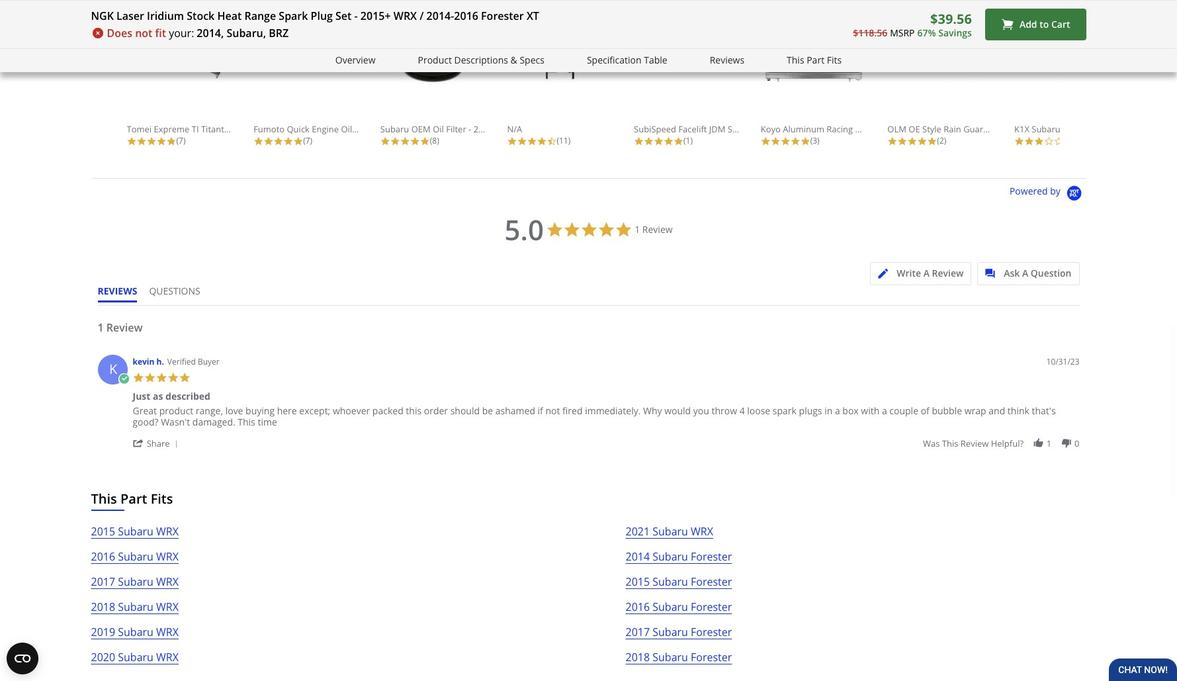 Task type: locate. For each thing, give the bounding box(es) containing it.
0 vertical spatial 2016
[[454, 9, 479, 23]]

1 vertical spatial fits
[[151, 490, 173, 508]]

0 horizontal spatial 2018
[[91, 600, 115, 614]]

- right radiator
[[892, 123, 895, 135]]

forester down the 2014 subaru forester link
[[691, 575, 732, 589]]

a
[[836, 404, 841, 417], [883, 404, 888, 417]]

0 vertical spatial this part fits
[[787, 54, 842, 66]]

this part fits
[[787, 54, 842, 66], [91, 490, 173, 508]]

aluminum
[[783, 123, 825, 135]]

2 7 total reviews element from the left
[[254, 135, 360, 146]]

2016 down 2015 subaru wrx 'link'
[[91, 549, 115, 564]]

subaru oem oil filter - 2015+ wrx link
[[381, 14, 519, 135]]

1 vertical spatial part
[[121, 490, 147, 508]]

wrx up 2016 subaru wrx
[[156, 524, 179, 539]]

2 a from the left
[[883, 404, 888, 417]]

subaru for 2015 subaru forester
[[653, 575, 689, 589]]

0 horizontal spatial ...
[[895, 123, 902, 135]]

0 vertical spatial 2015
[[91, 524, 115, 539]]

2019
[[91, 625, 115, 639]]

1 horizontal spatial oil
[[433, 123, 444, 135]]

circle checkmark image
[[118, 374, 130, 385]]

star image
[[137, 137, 147, 146], [147, 137, 157, 146], [157, 137, 167, 146], [167, 137, 176, 146], [254, 137, 264, 146], [264, 137, 274, 146], [283, 137, 293, 146], [391, 137, 400, 146], [400, 137, 410, 146], [410, 137, 420, 146], [420, 137, 430, 146], [507, 137, 517, 146], [634, 137, 644, 146], [644, 137, 654, 146], [654, 137, 664, 146], [664, 137, 674, 146], [761, 137, 771, 146], [771, 137, 781, 146], [781, 137, 791, 146], [801, 137, 811, 146], [888, 137, 898, 146], [928, 137, 938, 146], [1015, 137, 1025, 146], [168, 372, 179, 384], [179, 372, 191, 384]]

subaru down 2016 subaru forester link
[[653, 625, 689, 639]]

0 vertical spatial 1
[[635, 223, 640, 236]]

2 horizontal spatial review
[[933, 267, 964, 280]]

7 total reviews element
[[127, 135, 233, 146], [254, 135, 360, 146]]

1 vertical spatial 2016
[[91, 549, 115, 564]]

subaru right k1x
[[1032, 123, 1061, 135]]

0 horizontal spatial (2)
[[938, 135, 947, 146]]

0 vertical spatial not
[[135, 26, 153, 40]]

group
[[924, 437, 1080, 449]]

2 oem from the left
[[1064, 123, 1083, 135]]

0 horizontal spatial this part fits
[[91, 490, 173, 508]]

1 horizontal spatial a
[[883, 404, 888, 417]]

set
[[336, 9, 352, 23]]

0 vertical spatial part
[[807, 54, 825, 66]]

this
[[787, 54, 805, 66], [238, 416, 255, 428], [91, 490, 117, 508]]

0 horizontal spatial oem
[[412, 123, 431, 135]]

1 review
[[635, 223, 673, 236], [98, 321, 143, 335]]

subaru for 2021 subaru wrx
[[653, 524, 689, 539]]

1 horizontal spatial this
[[943, 437, 959, 449]]

not right if
[[546, 404, 560, 417]]

0 vertical spatial 2017
[[91, 575, 115, 589]]

kevin
[[133, 356, 155, 368]]

1 horizontal spatial 2015
[[626, 575, 650, 589]]

1 ... from the left
[[895, 123, 902, 135]]

share image
[[133, 437, 144, 449]]

wrx left /
[[394, 9, 417, 23]]

good?
[[133, 416, 159, 428]]

empty star image
[[1045, 137, 1055, 146], [1055, 137, 1065, 146]]

0 horizontal spatial a
[[836, 404, 841, 417]]

0 horizontal spatial 2015
[[91, 524, 115, 539]]

ask a question button
[[978, 262, 1080, 286]]

2015 subaru wrx
[[91, 524, 179, 539]]

a right with
[[883, 404, 888, 417]]

1 horizontal spatial 2018
[[626, 650, 650, 665]]

(7) left ti
[[176, 135, 186, 146]]

2014 subaru forester link
[[626, 548, 732, 573]]

a
[[924, 267, 930, 280], [1023, 267, 1029, 280]]

wrx
[[394, 9, 417, 23], [501, 123, 519, 135], [156, 524, 179, 539], [691, 524, 714, 539], [156, 549, 179, 564], [156, 575, 179, 589], [156, 600, 179, 614], [156, 625, 179, 639], [156, 650, 179, 665]]

forester for 2017 subaru forester
[[691, 625, 732, 639]]

subaru down 2015 subaru wrx 'link'
[[118, 549, 154, 564]]

box
[[843, 404, 859, 417]]

1 oil from the left
[[341, 123, 352, 135]]

subaru,
[[227, 26, 266, 40]]

style...
[[728, 123, 754, 135]]

wrx for 2015 subaru wrx
[[156, 524, 179, 539]]

... left k1x
[[998, 123, 1005, 135]]

2016 right /
[[454, 9, 479, 23]]

0 vertical spatial 2018
[[91, 600, 115, 614]]

(2) for style
[[938, 135, 947, 146]]

1 vertical spatial not
[[546, 404, 560, 417]]

0 horizontal spatial review
[[106, 321, 143, 335]]

oil
[[341, 123, 352, 135], [433, 123, 444, 135]]

1 vertical spatial this
[[943, 437, 959, 449]]

1 vertical spatial 2018
[[626, 650, 650, 665]]

- right set
[[355, 9, 358, 23]]

1 total reviews element
[[634, 135, 740, 146]]

spark
[[279, 9, 308, 23]]

2015+ right set
[[361, 9, 391, 23]]

1 vertical spatial 2015
[[626, 575, 650, 589]]

subaru down the 2017 subaru forester link
[[653, 650, 689, 665]]

1 horizontal spatial oem
[[1064, 123, 1083, 135]]

2 (2) from the left
[[1065, 135, 1074, 146]]

1 horizontal spatial 2017
[[626, 625, 650, 639]]

powered by link
[[1010, 185, 1087, 202]]

8 total reviews element
[[381, 135, 487, 146]]

2015 for 2015 subaru forester
[[626, 575, 650, 589]]

fumoto quick engine oil drain valve... link
[[254, 14, 407, 135]]

dialog image
[[986, 269, 1003, 279]]

a inside write a review dropdown button
[[924, 267, 930, 280]]

subispeed facelift jdm style... link
[[634, 14, 754, 135]]

add to cart
[[1020, 18, 1071, 31]]

1 (7) from the left
[[176, 135, 186, 146]]

vote up review by kevin h. on 31 oct 2023 image
[[1033, 437, 1045, 449]]

2 horizontal spatial 1
[[1047, 437, 1052, 449]]

0 horizontal spatial fits
[[151, 490, 173, 508]]

1 vertical spatial 2017
[[626, 625, 650, 639]]

product
[[159, 404, 193, 417]]

0 vertical spatial fits
[[827, 54, 842, 66]]

h.
[[157, 356, 164, 368]]

wrx down 2019 subaru wrx link
[[156, 650, 179, 665]]

2 a from the left
[[1023, 267, 1029, 280]]

wrx down 2015 subaru wrx 'link'
[[156, 549, 179, 564]]

(7) right back...
[[303, 135, 313, 146]]

subaru down 2021 subaru wrx link
[[653, 549, 689, 564]]

1 oem from the left
[[412, 123, 431, 135]]

0 horizontal spatial (7)
[[176, 135, 186, 146]]

2015 up 2016 subaru wrx
[[91, 524, 115, 539]]

subaru for 2018 subaru wrx
[[118, 600, 154, 614]]

1 horizontal spatial this
[[238, 416, 255, 428]]

-
[[355, 9, 358, 23], [469, 123, 472, 135], [892, 123, 895, 135], [996, 123, 998, 135]]

2016 down 2015 subaru forester link
[[626, 600, 650, 614]]

forester down 2015 subaru forester link
[[691, 600, 732, 614]]

(7) for expreme
[[176, 135, 186, 146]]

subaru for 2018 subaru forester
[[653, 650, 689, 665]]

forester down the 2017 subaru forester link
[[691, 650, 732, 665]]

throw
[[712, 404, 738, 417]]

a right ask
[[1023, 267, 1029, 280]]

0 horizontal spatial this
[[406, 404, 422, 417]]

this left order on the bottom left
[[406, 404, 422, 417]]

tomei expreme ti titantium cat-back... link
[[127, 14, 284, 135]]

back...
[[258, 123, 284, 135]]

wrx up 2014 subaru forester
[[691, 524, 714, 539]]

(2) left touch
[[1065, 135, 1074, 146]]

racing
[[827, 123, 854, 135]]

wrx inside 'link'
[[156, 524, 179, 539]]

wrap
[[965, 404, 987, 417]]

ashamed
[[496, 404, 536, 417]]

2 2 total reviews element from the left
[[1015, 135, 1121, 146]]

1 horizontal spatial (7)
[[303, 135, 313, 146]]

2015 inside 'link'
[[91, 524, 115, 539]]

subaru down 2018 subaru wrx link
[[118, 625, 154, 639]]

0 horizontal spatial 2 total reviews element
[[888, 135, 994, 146]]

2 vertical spatial 1
[[1047, 437, 1052, 449]]

product descriptions & specs link
[[418, 53, 545, 68]]

1 horizontal spatial ...
[[998, 123, 1005, 135]]

just
[[133, 390, 151, 402]]

subaru for 2020 subaru wrx
[[118, 650, 154, 665]]

1 vertical spatial this
[[238, 416, 255, 428]]

1 (2) from the left
[[938, 135, 947, 146]]

2 total reviews element
[[888, 135, 994, 146], [1015, 135, 1121, 146]]

0 horizontal spatial 1
[[98, 321, 104, 335]]

brz
[[269, 26, 289, 40]]

0 vertical spatial 2015+
[[361, 9, 391, 23]]

a for ask
[[1023, 267, 1029, 280]]

write no frame image
[[879, 269, 895, 279]]

2014
[[626, 549, 650, 564]]

- right filter
[[469, 123, 472, 135]]

subaru down 2019 subaru wrx link
[[118, 650, 154, 665]]

msrp
[[891, 26, 915, 39]]

in
[[825, 404, 833, 417]]

2021 subaru wrx link
[[626, 523, 714, 548]]

0 horizontal spatial 2015+
[[361, 9, 391, 23]]

write
[[897, 267, 922, 280]]

... left oe
[[895, 123, 902, 135]]

wrx down the 2017 subaru wrx link
[[156, 600, 179, 614]]

star image
[[127, 137, 137, 146], [274, 137, 283, 146], [293, 137, 303, 146], [381, 137, 391, 146], [517, 137, 527, 146], [527, 137, 537, 146], [537, 137, 547, 146], [674, 137, 684, 146], [791, 137, 801, 146], [898, 137, 908, 146], [908, 137, 918, 146], [918, 137, 928, 146], [1025, 137, 1035, 146], [1035, 137, 1045, 146], [133, 372, 144, 384], [144, 372, 156, 384], [156, 372, 168, 384]]

subaru for k1x subaru oem touch up paint
[[1032, 123, 1061, 135]]

wrx down 2016 subaru wrx link
[[156, 575, 179, 589]]

1 a from the left
[[924, 267, 930, 280]]

0 vertical spatial review
[[643, 223, 673, 236]]

subaru down 2016 subaru wrx link
[[118, 575, 154, 589]]

this right was
[[943, 437, 959, 449]]

koyo aluminum racing radiator -... link
[[761, 14, 902, 135]]

2015 subaru forester link
[[626, 573, 732, 598]]

n/a
[[507, 123, 523, 135]]

not
[[135, 26, 153, 40], [546, 404, 560, 417]]

2019 subaru wrx link
[[91, 624, 179, 649]]

fit
[[155, 26, 166, 40]]

2015 down 2014
[[626, 575, 650, 589]]

forester for 2014 subaru forester
[[691, 549, 732, 564]]

2 ... from the left
[[998, 123, 1005, 135]]

0 vertical spatial 1 review
[[635, 223, 673, 236]]

fumoto quick engine oil drain valve...
[[254, 123, 407, 135]]

1 horizontal spatial a
[[1023, 267, 1029, 280]]

2018 subaru wrx link
[[91, 598, 179, 624]]

olm oe style rain guards -... link
[[888, 14, 1005, 135]]

2015 subaru wrx link
[[91, 523, 179, 548]]

oil left filter
[[433, 123, 444, 135]]

k1x subaru oem touch up paint link
[[1015, 14, 1146, 135]]

a right in
[[836, 404, 841, 417]]

subaru inside 'link'
[[118, 524, 154, 539]]

0 horizontal spatial 2017
[[91, 575, 115, 589]]

reviews
[[710, 54, 745, 66]]

1 vertical spatial 1 review
[[98, 321, 143, 335]]

0 horizontal spatial oil
[[341, 123, 352, 135]]

1
[[635, 223, 640, 236], [98, 321, 104, 335], [1047, 437, 1052, 449]]

not left the fit
[[135, 26, 153, 40]]

add to cart button
[[986, 9, 1087, 40]]

1 horizontal spatial 2015+
[[474, 123, 498, 135]]

1 7 total reviews element from the left
[[127, 135, 233, 146]]

k
[[109, 360, 117, 378]]

olm oe style rain guards -...
[[888, 123, 1005, 135]]

(2) right oe
[[938, 135, 947, 146]]

1 horizontal spatial fits
[[827, 54, 842, 66]]

xt
[[527, 9, 540, 23]]

(2)
[[938, 135, 947, 146], [1065, 135, 1074, 146]]

0 vertical spatial this
[[787, 54, 805, 66]]

subaru for 2016 subaru wrx
[[118, 549, 154, 564]]

this inside the just as described great product range, love buying here except; whoever packed this order should be ashamed if not fired immediately. why would you throw 4 loose spark plugs in a box with a couple of bubble wrap and think that's good? wasn't damaged. this time
[[238, 416, 255, 428]]

oem left touch
[[1064, 123, 1083, 135]]

2018 down the 2017 subaru forester link
[[626, 650, 650, 665]]

range,
[[196, 404, 223, 417]]

wrx for 2019 subaru wrx
[[156, 625, 179, 639]]

2016 subaru wrx
[[91, 549, 179, 564]]

review
[[643, 223, 673, 236], [933, 267, 964, 280], [106, 321, 143, 335]]

forester up 2015 subaru forester
[[691, 549, 732, 564]]

subaru down the 2017 subaru wrx link
[[118, 600, 154, 614]]

ti
[[192, 123, 199, 135]]

2017 down 2016 subaru wrx link
[[91, 575, 115, 589]]

2016
[[454, 9, 479, 23], [91, 549, 115, 564], [626, 600, 650, 614]]

1 horizontal spatial 2 total reviews element
[[1015, 135, 1121, 146]]

facelift
[[679, 123, 707, 135]]

1 horizontal spatial 1 review
[[635, 223, 673, 236]]

fumoto
[[254, 123, 285, 135]]

1 vertical spatial this part fits
[[91, 490, 173, 508]]

1 horizontal spatial 7 total reviews element
[[254, 135, 360, 146]]

2015+ left n/a
[[474, 123, 498, 135]]

1 horizontal spatial (2)
[[1065, 135, 1074, 146]]

couple
[[890, 404, 919, 417]]

subaru down 2015 subaru forester link
[[653, 600, 689, 614]]

except;
[[299, 404, 331, 417]]

0 horizontal spatial 7 total reviews element
[[127, 135, 233, 146]]

think
[[1008, 404, 1030, 417]]

a right "write"
[[924, 267, 930, 280]]

1 2 total reviews element from the left
[[888, 135, 994, 146]]

a inside ask a question dropdown button
[[1023, 267, 1029, 280]]

2 (7) from the left
[[303, 135, 313, 146]]

0 horizontal spatial a
[[924, 267, 930, 280]]

2017 down 2016 subaru forester link
[[626, 625, 650, 639]]

vote down review by kevin h. on 31 oct 2023 image
[[1061, 437, 1073, 449]]

2 vertical spatial 2016
[[626, 600, 650, 614]]

1 horizontal spatial review
[[643, 223, 673, 236]]

oil left drain
[[341, 123, 352, 135]]

forester down 2016 subaru forester link
[[691, 625, 732, 639]]

wrx down 2018 subaru wrx link
[[156, 625, 179, 639]]

2018 up 2019
[[91, 600, 115, 614]]

- right guards on the right of page
[[996, 123, 998, 135]]

1 vertical spatial review
[[933, 267, 964, 280]]

1 horizontal spatial not
[[546, 404, 560, 417]]

tomei
[[127, 123, 152, 135]]

2016 subaru forester link
[[626, 598, 732, 624]]

2016 subaru wrx link
[[91, 548, 179, 573]]

0 horizontal spatial this
[[91, 490, 117, 508]]

1 horizontal spatial this part fits
[[787, 54, 842, 66]]

subaru up 2016 subaru wrx
[[118, 524, 154, 539]]

subaru for 2016 subaru forester
[[653, 600, 689, 614]]

(7)
[[176, 135, 186, 146], [303, 135, 313, 146]]

subaru for 2017 subaru forester
[[653, 625, 689, 639]]

0 vertical spatial this
[[406, 404, 422, 417]]

forester for 2018 subaru forester
[[691, 650, 732, 665]]

67%
[[918, 26, 937, 39]]

subaru up 2014 subaru forester
[[653, 524, 689, 539]]

2 horizontal spatial 2016
[[626, 600, 650, 614]]

subaru down the 2014 subaru forester link
[[653, 575, 689, 589]]

oem right valve...
[[412, 123, 431, 135]]

specs
[[520, 54, 545, 66]]

0 horizontal spatial 2016
[[91, 549, 115, 564]]

tab list
[[98, 285, 212, 305]]

koyo aluminum racing radiator -...
[[761, 123, 902, 135]]

subaru for 2015 subaru wrx
[[118, 524, 154, 539]]

plug
[[311, 9, 333, 23]]

- inside "link"
[[892, 123, 895, 135]]

tomei expreme ti titantium cat-back...
[[127, 123, 284, 135]]

subispeed
[[634, 123, 677, 135]]



Task type: describe. For each thing, give the bounding box(es) containing it.
share button
[[133, 437, 183, 449]]

0 horizontal spatial 1 review
[[98, 321, 143, 335]]

review date 10/31/23 element
[[1047, 356, 1080, 368]]

2015 for 2015 subaru wrx
[[91, 524, 115, 539]]

subaru for 2014 subaru forester
[[653, 549, 689, 564]]

write a review button
[[871, 262, 972, 286]]

filter
[[446, 123, 467, 135]]

open widget image
[[7, 643, 38, 675]]

wrx right filter
[[501, 123, 519, 135]]

to
[[1040, 18, 1050, 31]]

2017 for 2017 subaru wrx
[[91, 575, 115, 589]]

rain
[[944, 123, 962, 135]]

forester left the xt
[[481, 9, 524, 23]]

5.0 star rating element
[[505, 211, 544, 248]]

/
[[420, 9, 424, 23]]

wrx for 2018 subaru wrx
[[156, 600, 179, 614]]

1 empty star image from the left
[[1045, 137, 1055, 146]]

(7) for quick
[[303, 135, 313, 146]]

reviews
[[98, 285, 137, 297]]

1 horizontal spatial part
[[807, 54, 825, 66]]

be
[[482, 404, 493, 417]]

oe
[[909, 123, 921, 135]]

2 vertical spatial this
[[91, 490, 117, 508]]

that's
[[1033, 404, 1056, 417]]

2014-
[[427, 9, 454, 23]]

great
[[133, 404, 157, 417]]

this inside the just as described great product range, love buying here except; whoever packed this order should be ashamed if not fired immediately. why would you throw 4 loose spark plugs in a box with a couple of bubble wrap and think that's good? wasn't damaged. this time
[[406, 404, 422, 417]]

overview
[[336, 54, 376, 66]]

a for write
[[924, 267, 930, 280]]

(11)
[[557, 135, 571, 146]]

you
[[694, 404, 710, 417]]

2 total reviews element for style
[[888, 135, 994, 146]]

$39.56
[[931, 10, 973, 28]]

plugs
[[800, 404, 823, 417]]

2 empty star image from the left
[[1055, 137, 1065, 146]]

range
[[245, 9, 276, 23]]

engine
[[312, 123, 339, 135]]

$39.56 $118.56 msrp 67% savings
[[854, 10, 973, 39]]

specification
[[587, 54, 642, 66]]

2018 subaru forester
[[626, 650, 732, 665]]

review inside dropdown button
[[933, 267, 964, 280]]

... inside "link"
[[895, 123, 902, 135]]

1 vertical spatial 2015+
[[474, 123, 498, 135]]

subispeed facelift jdm style...
[[634, 123, 754, 135]]

forester for 2015 subaru forester
[[691, 575, 732, 589]]

your:
[[169, 26, 194, 40]]

subaru right drain
[[381, 123, 409, 135]]

2018 for 2018 subaru forester
[[626, 650, 650, 665]]

love
[[226, 404, 243, 417]]

forester for 2016 subaru forester
[[691, 600, 732, 614]]

2018 for 2018 subaru wrx
[[91, 600, 115, 614]]

(8)
[[430, 135, 439, 146]]

quick
[[287, 123, 310, 135]]

if
[[538, 404, 543, 417]]

11 total reviews element
[[507, 135, 613, 146]]

ask
[[1005, 267, 1021, 280]]

0 horizontal spatial not
[[135, 26, 153, 40]]

this part fits link
[[787, 53, 842, 68]]

titantium
[[201, 123, 240, 135]]

wrx for 2020 subaru wrx
[[156, 650, 179, 665]]

2017 for 2017 subaru forester
[[626, 625, 650, 639]]

spark
[[773, 404, 797, 417]]

was
[[924, 437, 941, 449]]

wasn't
[[161, 416, 190, 428]]

was this review helpful?
[[924, 437, 1024, 449]]

7 total reviews element for quick
[[254, 135, 360, 146]]

2020 subaru wrx link
[[91, 649, 179, 674]]

verified
[[167, 356, 196, 368]]

reviews link
[[710, 53, 745, 68]]

wrx for 2021 subaru wrx
[[691, 524, 714, 539]]

style
[[923, 123, 942, 135]]

laser
[[117, 9, 144, 23]]

2 vertical spatial review
[[106, 321, 143, 335]]

share
[[147, 437, 170, 449]]

oil inside 'link'
[[341, 123, 352, 135]]

olm
[[888, 123, 907, 135]]

1 horizontal spatial 2016
[[454, 9, 479, 23]]

tab list containing reviews
[[98, 285, 212, 305]]

&
[[511, 54, 518, 66]]

2 total reviews element for oem
[[1015, 135, 1121, 146]]

2021
[[626, 524, 650, 539]]

touch
[[1085, 123, 1110, 135]]

specification table link
[[587, 53, 668, 68]]

0 horizontal spatial part
[[121, 490, 147, 508]]

whoever
[[333, 404, 370, 417]]

product
[[418, 54, 452, 66]]

overview link
[[336, 53, 376, 68]]

verified buyer heading
[[167, 356, 220, 368]]

review
[[961, 437, 989, 449]]

7 total reviews element for expreme
[[127, 135, 233, 146]]

not inside the just as described great product range, love buying here except; whoever packed this order should be ashamed if not fired immediately. why would you throw 4 loose spark plugs in a box with a couple of bubble wrap and think that's good? wasn't damaged. this time
[[546, 404, 560, 417]]

2015 subaru forester
[[626, 575, 732, 589]]

1 vertical spatial 1
[[98, 321, 104, 335]]

fits inside this part fits link
[[827, 54, 842, 66]]

question
[[1031, 267, 1072, 280]]

guards
[[964, 123, 993, 135]]

wrx for 2016 subaru wrx
[[156, 549, 179, 564]]

2014,
[[197, 26, 224, 40]]

5.0
[[505, 211, 544, 248]]

2020 subaru wrx
[[91, 650, 179, 665]]

jdm
[[710, 123, 726, 135]]

subaru for 2017 subaru wrx
[[118, 575, 154, 589]]

group containing was this review helpful?
[[924, 437, 1080, 449]]

powered by
[[1010, 185, 1064, 198]]

up
[[1112, 123, 1123, 135]]

2016 for 2016 subaru forester
[[626, 600, 650, 614]]

2016 for 2016 subaru wrx
[[91, 549, 115, 564]]

2 oil from the left
[[433, 123, 444, 135]]

bubble
[[933, 404, 963, 417]]

10/31/23
[[1047, 356, 1080, 368]]

just as described heading
[[133, 390, 211, 405]]

product descriptions & specs
[[418, 54, 545, 66]]

buying
[[246, 404, 275, 417]]

subaru for 2019 subaru wrx
[[118, 625, 154, 639]]

descriptions
[[455, 54, 508, 66]]

1 horizontal spatial 1
[[635, 223, 640, 236]]

oem inside the subaru oem oil filter - 2015+ wrx link
[[412, 123, 431, 135]]

ask a question
[[1005, 267, 1072, 280]]

write a review
[[897, 267, 964, 280]]

2017 subaru wrx
[[91, 575, 179, 589]]

seperator image
[[172, 440, 180, 448]]

fired
[[563, 404, 583, 417]]

oem inside k1x subaru oem touch up paint link
[[1064, 123, 1083, 135]]

(2) for oem
[[1065, 135, 1074, 146]]

questions
[[149, 285, 200, 297]]

3 total reviews element
[[761, 135, 867, 146]]

2020
[[91, 650, 115, 665]]

does
[[107, 26, 132, 40]]

2 horizontal spatial this
[[787, 54, 805, 66]]

1 a from the left
[[836, 404, 841, 417]]

wrx for 2017 subaru wrx
[[156, 575, 179, 589]]

half star image
[[547, 137, 557, 146]]

buyer
[[198, 356, 220, 368]]

add
[[1020, 18, 1038, 31]]

k1x
[[1015, 123, 1030, 135]]

valve...
[[379, 123, 407, 135]]



Task type: vqa. For each thing, say whether or not it's contained in the screenshot.


